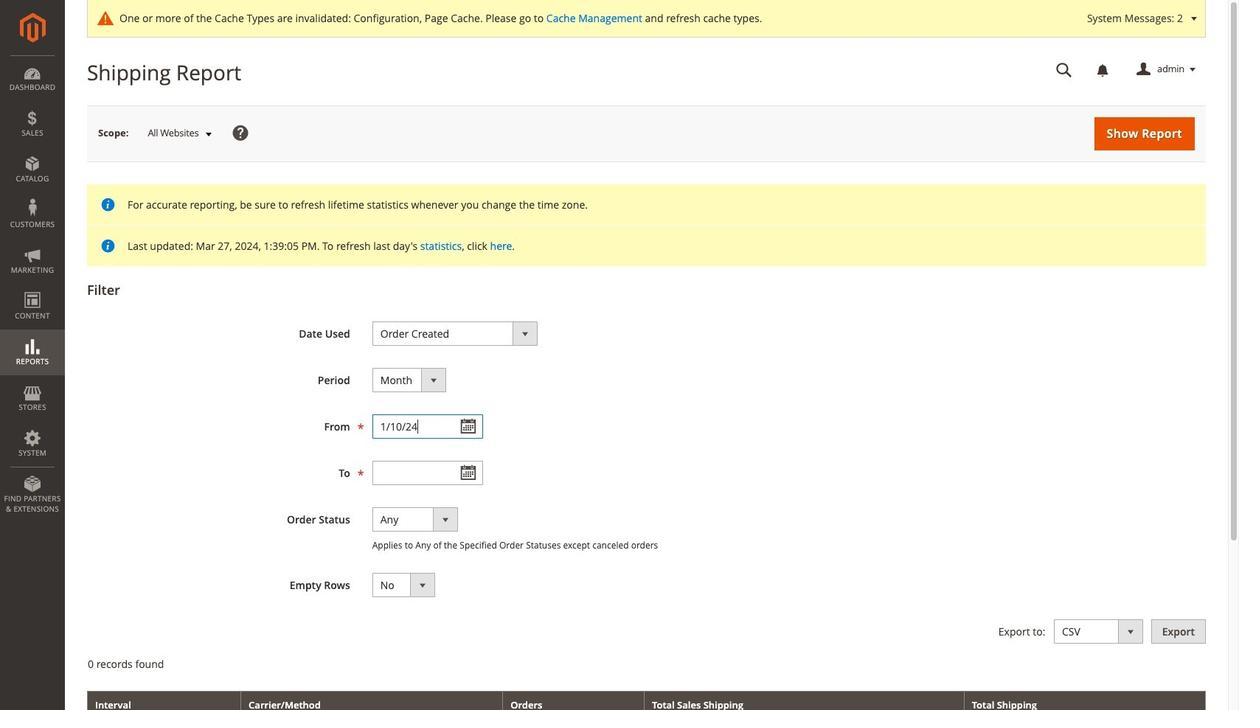 Task type: vqa. For each thing, say whether or not it's contained in the screenshot.
FROM text box
no



Task type: locate. For each thing, give the bounding box(es) containing it.
menu bar
[[0, 55, 65, 522]]

None text field
[[373, 415, 483, 439], [373, 461, 483, 486], [373, 415, 483, 439], [373, 461, 483, 486]]

None text field
[[1047, 57, 1084, 83]]

magento admin panel image
[[20, 13, 45, 43]]



